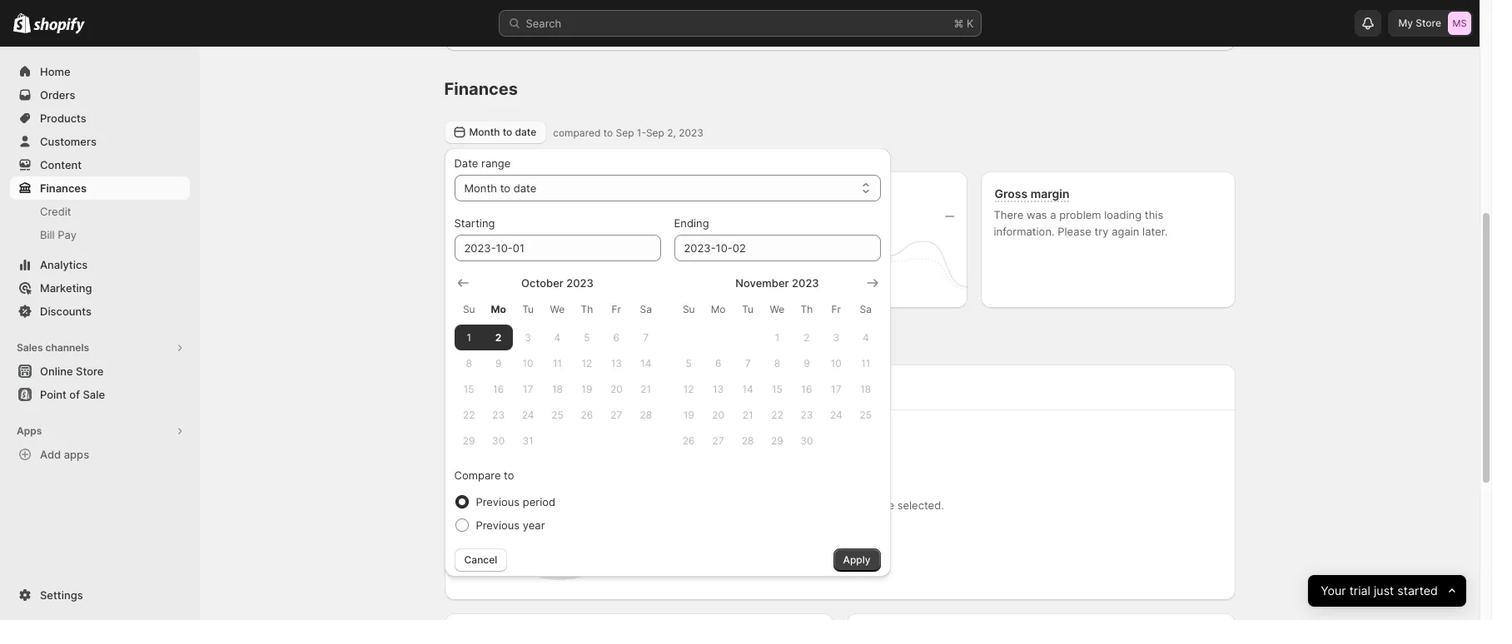 Task type: describe. For each thing, give the bounding box(es) containing it.
2 15 button from the left
[[763, 376, 792, 402]]

0 horizontal spatial 21 button
[[631, 376, 661, 402]]

content link
[[10, 153, 190, 177]]

th for november 2023
[[801, 303, 813, 316]]

16 for 2nd 16 button from left
[[801, 383, 812, 396]]

show
[[763, 25, 791, 38]]

month to date button
[[444, 121, 547, 144]]

1 vertical spatial 13
[[713, 383, 724, 396]]

1 horizontal spatial 27 button
[[704, 428, 733, 454]]

mo for october
[[491, 303, 506, 316]]

compare to
[[454, 469, 514, 482]]

0 vertical spatial 14
[[641, 357, 652, 370]]

show completed tasks
[[763, 25, 879, 38]]

1-
[[637, 126, 646, 139]]

1 vertical spatial finances
[[40, 182, 87, 195]]

9 for first 9 button from right
[[804, 357, 810, 370]]

add
[[40, 448, 61, 461]]

october
[[521, 276, 564, 290]]

were
[[710, 499, 735, 512]]

home link
[[10, 60, 190, 83]]

$0.00 link
[[443, 172, 701, 308]]

1 15 from the left
[[464, 383, 474, 396]]

1 horizontal spatial shopify image
[[34, 17, 85, 34]]

tu for october
[[522, 303, 534, 316]]

1 vertical spatial 14
[[742, 383, 753, 396]]

1 16 button from the left
[[484, 376, 513, 402]]

previous year
[[476, 519, 545, 532]]

Starting text field
[[454, 235, 661, 261]]

just
[[1374, 583, 1394, 598]]

1 horizontal spatial 6 button
[[704, 351, 733, 376]]

3 for november 2023
[[833, 331, 840, 344]]

2 25 button from the left
[[851, 402, 881, 428]]

2 17 button from the left
[[822, 376, 851, 402]]

3 for october 2023
[[525, 331, 531, 344]]

0 vertical spatial range
[[481, 157, 511, 170]]

friday element for october 2023
[[602, 295, 631, 325]]

apply
[[843, 554, 871, 566]]

add apps button
[[10, 443, 190, 466]]

october 2023
[[521, 276, 594, 290]]

2 30 button from the left
[[792, 428, 822, 454]]

2 15 from the left
[[772, 383, 783, 396]]

1 vertical spatial 6
[[715, 357, 722, 370]]

orders link
[[10, 83, 190, 107]]

show completed tasks button
[[448, 20, 1212, 43]]

trial
[[1350, 583, 1371, 598]]

2 8 button from the left
[[763, 351, 792, 376]]

⌘
[[954, 17, 964, 30]]

later.
[[1143, 225, 1168, 238]]

11 for 2nd 11 button from right
[[553, 357, 562, 370]]

november 2023
[[736, 276, 819, 290]]

cancel button
[[454, 549, 507, 572]]

2 23 button from the left
[[792, 402, 822, 428]]

31 button
[[513, 428, 543, 454]]

breakdown
[[498, 336, 561, 350]]

content
[[40, 158, 82, 172]]

november
[[736, 276, 789, 290]]

no change image
[[945, 210, 954, 223]]

0 horizontal spatial 7
[[643, 331, 649, 344]]

k
[[967, 17, 974, 30]]

0 vertical spatial 26
[[581, 409, 593, 421]]

pay
[[58, 228, 77, 242]]

0 horizontal spatial 28 button
[[631, 402, 661, 428]]

this
[[1145, 208, 1164, 222]]

27 for leftmost 27 button
[[611, 409, 622, 421]]

apps
[[17, 425, 42, 437]]

1 29 from the left
[[463, 435, 475, 447]]

tasks
[[851, 25, 879, 38]]

no
[[738, 499, 751, 512]]

2 vertical spatial date
[[839, 499, 862, 512]]

bill pay
[[40, 228, 77, 242]]

su for november
[[683, 303, 695, 316]]

there were no sales during the date range selected.
[[677, 499, 944, 512]]

analytics
[[40, 258, 88, 271]]

0 horizontal spatial 6 button
[[602, 325, 631, 351]]

1 horizontal spatial 5
[[686, 357, 692, 370]]

2 vertical spatial finances
[[444, 336, 495, 350]]

to down date range
[[500, 182, 511, 195]]

month to date inside dropdown button
[[469, 126, 537, 138]]

information.
[[994, 225, 1055, 238]]

1 horizontal spatial 5 button
[[674, 351, 704, 376]]

of
[[69, 388, 80, 401]]

9 for 2nd 9 button from right
[[495, 357, 502, 370]]

point of sale
[[40, 388, 105, 401]]

sunday element for november 2023
[[674, 295, 704, 325]]

home
[[40, 65, 70, 78]]

0 horizontal spatial 20 button
[[602, 376, 631, 402]]

compare
[[454, 469, 501, 482]]

0 vertical spatial 6
[[613, 331, 620, 344]]

customers
[[40, 135, 97, 148]]

1 horizontal spatial 14 button
[[733, 376, 763, 402]]

1 23 button from the left
[[484, 402, 513, 428]]

my store
[[1399, 17, 1442, 29]]

11 for second 11 button from left
[[861, 357, 871, 370]]

search
[[526, 17, 562, 30]]

su for october
[[463, 303, 475, 316]]

finances link
[[10, 177, 190, 200]]

the
[[819, 499, 836, 512]]

1 horizontal spatial 20
[[712, 409, 725, 421]]

1 vertical spatial month
[[464, 182, 497, 195]]

4 for november 2023
[[863, 331, 869, 344]]

1 button for november
[[763, 325, 792, 351]]

1 24 button from the left
[[513, 402, 543, 428]]

friday element for november 2023
[[822, 295, 851, 325]]

1 for november
[[775, 331, 780, 344]]

sales
[[17, 341, 43, 354]]

analytics link
[[10, 253, 190, 276]]

0 horizontal spatial 28
[[640, 409, 652, 421]]

1 horizontal spatial 2023
[[679, 126, 704, 139]]

2023 for october 2023
[[566, 276, 594, 290]]

year
[[523, 519, 545, 532]]

0 vertical spatial 12
[[582, 357, 592, 370]]

1 vertical spatial 7
[[745, 357, 751, 370]]

0 horizontal spatial 20
[[610, 383, 623, 396]]

0 horizontal spatial 7 button
[[631, 325, 661, 351]]

discounts
[[40, 305, 92, 318]]

0 vertical spatial 5
[[584, 331, 590, 344]]

2 23 from the left
[[801, 409, 813, 421]]

add apps
[[40, 448, 89, 461]]

sa for october 2023
[[640, 303, 652, 316]]

31
[[523, 435, 534, 447]]

date range
[[454, 157, 511, 170]]

1 vertical spatial range
[[865, 499, 894, 512]]

1 horizontal spatial 21 button
[[733, 402, 763, 428]]

sa for november 2023
[[860, 303, 872, 316]]

a
[[1050, 208, 1056, 222]]

online store
[[40, 365, 104, 378]]

3 button for november 2023
[[822, 325, 851, 351]]

please
[[1058, 225, 1092, 238]]

my store image
[[1448, 12, 1472, 35]]

date
[[454, 157, 478, 170]]

finances breakdown
[[444, 336, 561, 350]]

1 horizontal spatial 28 button
[[733, 428, 763, 454]]

0 horizontal spatial 19 button
[[572, 376, 602, 402]]

marketing
[[40, 281, 92, 295]]

completed
[[794, 25, 848, 38]]

sales channels
[[17, 341, 89, 354]]

0 vertical spatial finances
[[444, 79, 518, 99]]

1 vertical spatial date
[[514, 182, 537, 195]]

sales channels button
[[10, 336, 190, 360]]

apps button
[[10, 420, 190, 443]]

problem
[[1060, 208, 1101, 222]]

again
[[1112, 225, 1140, 238]]

channels
[[45, 341, 89, 354]]

monday element for november
[[704, 295, 733, 325]]

0 vertical spatial 13
[[611, 357, 622, 370]]

1 button for october
[[454, 325, 484, 351]]

products
[[40, 112, 86, 125]]

settings link
[[10, 584, 190, 607]]

Ending text field
[[674, 235, 881, 261]]

0 horizontal spatial 26 button
[[572, 402, 602, 428]]

bill
[[40, 228, 55, 242]]

discounts link
[[10, 300, 190, 323]]

sale
[[83, 388, 105, 401]]

customers link
[[10, 130, 190, 153]]

saturday element for november 2023
[[851, 295, 881, 325]]

2 24 button from the left
[[822, 402, 851, 428]]

2 10 button from the left
[[822, 351, 851, 376]]

1 17 from the left
[[523, 383, 533, 396]]

1 vertical spatial 28
[[742, 435, 754, 447]]

2 22 from the left
[[771, 409, 783, 421]]

th for october 2023
[[581, 303, 593, 316]]

0 horizontal spatial shopify image
[[13, 13, 31, 33]]

0 horizontal spatial 12 button
[[572, 351, 602, 376]]

1 vertical spatial 12
[[684, 383, 694, 396]]

2 29 from the left
[[771, 435, 784, 447]]

there for there was a problem loading this information. please try again later.
[[994, 208, 1024, 222]]

2 sep from the left
[[646, 126, 665, 139]]

tuesday element for october
[[513, 295, 543, 325]]

19 for 19 button to the right
[[683, 409, 694, 421]]

apps
[[64, 448, 89, 461]]

1 25 button from the left
[[543, 402, 572, 428]]

1 horizontal spatial 20 button
[[704, 402, 733, 428]]

sales
[[754, 499, 781, 512]]

0 horizontal spatial 27 button
[[602, 402, 631, 428]]

my
[[1399, 17, 1413, 29]]

grid containing november
[[674, 275, 881, 454]]

fr for november 2023
[[832, 303, 841, 316]]

store for online store
[[76, 365, 104, 378]]

your trial just started
[[1321, 583, 1438, 598]]

started
[[1397, 583, 1438, 598]]

products link
[[10, 107, 190, 130]]

1 vertical spatial month to date
[[464, 182, 537, 195]]

1 horizontal spatial 12 button
[[674, 376, 704, 402]]

there was a problem loading this information. please try again later. link
[[981, 172, 1235, 308]]



Task type: locate. For each thing, give the bounding box(es) containing it.
16 button
[[484, 376, 513, 402], [792, 376, 822, 402]]

1 17 button from the left
[[513, 376, 543, 402]]

there inside there was a problem loading this information. please try again later.
[[994, 208, 1024, 222]]

2 for october 2023
[[495, 331, 502, 344]]

grid
[[454, 275, 661, 454], [674, 275, 881, 454]]

1 10 button from the left
[[513, 351, 543, 376]]

we for november
[[770, 303, 785, 316]]

1 friday element from the left
[[602, 295, 631, 325]]

1 sa from the left
[[640, 303, 652, 316]]

1 2 button from the left
[[484, 325, 513, 351]]

tu down october
[[522, 303, 534, 316]]

1 horizontal spatial 18
[[860, 383, 871, 396]]

1 grid from the left
[[454, 275, 661, 454]]

1 mo from the left
[[491, 303, 506, 316]]

0 horizontal spatial $0.00
[[458, 207, 507, 227]]

tuesday element for november
[[733, 295, 763, 325]]

1 horizontal spatial 8
[[774, 357, 780, 370]]

previous period
[[476, 496, 556, 509]]

2 thursday element from the left
[[792, 295, 822, 325]]

there was a problem loading this information. please try again later.
[[994, 208, 1168, 238]]

1 sunday element from the left
[[454, 295, 484, 325]]

1 vertical spatial 21
[[743, 409, 753, 421]]

2 10 from the left
[[831, 357, 842, 370]]

0 horizontal spatial monday element
[[484, 295, 513, 325]]

there left were
[[677, 499, 707, 512]]

mo
[[491, 303, 506, 316], [711, 303, 726, 316]]

1 1 button from the left
[[454, 325, 484, 351]]

1 horizontal spatial 15
[[772, 383, 783, 396]]

fr for october 2023
[[612, 303, 621, 316]]

30 for first 30 button from right
[[801, 435, 813, 447]]

1 horizontal spatial $0.00
[[535, 496, 583, 515]]

18 button
[[543, 376, 572, 402], [851, 376, 881, 402]]

8 button down november 2023
[[763, 351, 792, 376]]

16 for 2nd 16 button from right
[[493, 383, 504, 396]]

finances
[[444, 79, 518, 99], [40, 182, 87, 195], [444, 336, 495, 350]]

loading
[[1104, 208, 1142, 222]]

1 horizontal spatial 4
[[863, 331, 869, 344]]

1 horizontal spatial 26
[[683, 435, 695, 447]]

thursday element for october 2023
[[572, 295, 602, 325]]

29 button up compare
[[454, 428, 484, 454]]

tuesday element down november
[[733, 295, 763, 325]]

0 horizontal spatial su
[[463, 303, 475, 316]]

1 saturday element from the left
[[631, 295, 661, 325]]

21 for leftmost '21' button
[[641, 383, 651, 396]]

30 for 2nd 30 button from right
[[492, 435, 505, 447]]

range left selected.
[[865, 499, 894, 512]]

no change image
[[677, 210, 686, 223]]

to up date range
[[503, 126, 512, 138]]

to inside dropdown button
[[503, 126, 512, 138]]

1 9 from the left
[[495, 357, 502, 370]]

tuesday element
[[513, 295, 543, 325], [733, 295, 763, 325]]

0 vertical spatial previous
[[476, 496, 520, 509]]

2023 for november 2023
[[792, 276, 819, 290]]

1 vertical spatial there
[[677, 499, 707, 512]]

saturday element for october 2023
[[631, 295, 661, 325]]

2 30 from the left
[[801, 435, 813, 447]]

0 horizontal spatial 22 button
[[454, 402, 484, 428]]

1 4 from the left
[[554, 331, 561, 344]]

2 button
[[484, 325, 513, 351], [792, 325, 822, 351]]

25
[[551, 409, 564, 421], [860, 409, 872, 421]]

1 16 from the left
[[493, 383, 504, 396]]

th down october 2023
[[581, 303, 593, 316]]

1 horizontal spatial 10 button
[[822, 351, 851, 376]]

2 16 from the left
[[801, 383, 812, 396]]

2023 right 2,
[[679, 126, 704, 139]]

28 button
[[631, 402, 661, 428], [733, 428, 763, 454]]

store up sale
[[76, 365, 104, 378]]

$0.00 inside $0.00 link
[[458, 207, 507, 227]]

8 button down finances breakdown
[[454, 351, 484, 376]]

1 th from the left
[[581, 303, 593, 316]]

2 24 from the left
[[830, 409, 843, 421]]

0 horizontal spatial 24 button
[[513, 402, 543, 428]]

5
[[584, 331, 590, 344], [686, 357, 692, 370]]

th down november 2023
[[801, 303, 813, 316]]

1 horizontal spatial 24 button
[[822, 402, 851, 428]]

$0.00 down date range
[[458, 207, 507, 227]]

tuesday element down october
[[513, 295, 543, 325]]

4 for october 2023
[[554, 331, 561, 344]]

2 25 from the left
[[860, 409, 872, 421]]

0 vertical spatial $0.00
[[458, 207, 507, 227]]

compared to sep 1-sep 2, 2023
[[553, 126, 704, 139]]

grid containing october
[[454, 275, 661, 454]]

1 horizontal spatial grid
[[674, 275, 881, 454]]

2 8 from the left
[[774, 357, 780, 370]]

thursday element down october 2023
[[572, 295, 602, 325]]

0 horizontal spatial 5 button
[[572, 325, 602, 351]]

store for my store
[[1416, 17, 1442, 29]]

2 2 from the left
[[804, 331, 810, 344]]

1 horizontal spatial 19
[[683, 409, 694, 421]]

0 horizontal spatial 11
[[553, 357, 562, 370]]

1 horizontal spatial there
[[994, 208, 1024, 222]]

0 horizontal spatial 13 button
[[602, 351, 631, 376]]

date left compared
[[515, 126, 537, 138]]

2 grid from the left
[[674, 275, 881, 454]]

to right compared
[[604, 126, 613, 139]]

1 we from the left
[[550, 303, 565, 316]]

0 horizontal spatial tuesday element
[[513, 295, 543, 325]]

previous for previous year
[[476, 519, 520, 532]]

22
[[463, 409, 475, 421], [771, 409, 783, 421]]

point
[[40, 388, 67, 401]]

we down october 2023
[[550, 303, 565, 316]]

1 30 from the left
[[492, 435, 505, 447]]

tu
[[522, 303, 534, 316], [742, 303, 754, 316]]

0 horizontal spatial 23
[[492, 409, 505, 421]]

credit link
[[10, 200, 190, 223]]

sunday element
[[454, 295, 484, 325], [674, 295, 704, 325]]

date right the
[[839, 499, 862, 512]]

online store button
[[0, 360, 200, 383]]

1 2 from the left
[[495, 331, 502, 344]]

1 horizontal spatial monday element
[[704, 295, 733, 325]]

2 tuesday element from the left
[[733, 295, 763, 325]]

0 horizontal spatial 29
[[463, 435, 475, 447]]

1 tuesday element from the left
[[513, 295, 543, 325]]

1 horizontal spatial 17 button
[[822, 376, 851, 402]]

2 16 button from the left
[[792, 376, 822, 402]]

1 horizontal spatial 7 button
[[733, 351, 763, 376]]

1 11 button from the left
[[543, 351, 572, 376]]

2 3 button from the left
[[822, 325, 851, 351]]

23 button
[[484, 402, 513, 428], [792, 402, 822, 428]]

to
[[503, 126, 512, 138], [604, 126, 613, 139], [500, 182, 511, 195], [504, 469, 514, 482]]

we
[[550, 303, 565, 316], [770, 303, 785, 316]]

1 wednesday element from the left
[[543, 295, 572, 325]]

starting
[[454, 217, 495, 230]]

1 horizontal spatial 22 button
[[763, 402, 792, 428]]

store right my
[[1416, 17, 1442, 29]]

1 button down november 2023
[[763, 325, 792, 351]]

1 30 button from the left
[[484, 428, 513, 454]]

credit
[[40, 205, 71, 218]]

29 up compare
[[463, 435, 475, 447]]

to up "previous period"
[[504, 469, 514, 482]]

0 horizontal spatial 4 button
[[543, 325, 572, 351]]

0 horizontal spatial 13
[[611, 357, 622, 370]]

apply button
[[833, 549, 881, 572]]

14 button
[[631, 351, 661, 376], [733, 376, 763, 402]]

sep left 1-
[[616, 126, 634, 139]]

1 horizontal spatial 9
[[804, 357, 810, 370]]

2023 right october
[[566, 276, 594, 290]]

19 for leftmost 19 button
[[582, 383, 592, 396]]

2 saturday element from the left
[[851, 295, 881, 325]]

2 friday element from the left
[[822, 295, 851, 325]]

2023 right november
[[792, 276, 819, 290]]

2 4 from the left
[[863, 331, 869, 344]]

24 for second 24 'button' from right
[[522, 409, 534, 421]]

22 button
[[454, 402, 484, 428], [763, 402, 792, 428]]

2 we from the left
[[770, 303, 785, 316]]

⌘ k
[[954, 17, 974, 30]]

sep left 2,
[[646, 126, 665, 139]]

1 1 from the left
[[467, 331, 471, 344]]

2 horizontal spatial 2023
[[792, 276, 819, 290]]

fr
[[612, 303, 621, 316], [832, 303, 841, 316]]

1 vertical spatial $0.00
[[535, 496, 583, 515]]

1 horizontal spatial 23 button
[[792, 402, 822, 428]]

2 9 from the left
[[804, 357, 810, 370]]

range right date
[[481, 157, 511, 170]]

0 horizontal spatial 8
[[466, 357, 472, 370]]

17 button
[[513, 376, 543, 402], [822, 376, 851, 402]]

27 for the rightmost 27 button
[[713, 435, 724, 447]]

orders
[[40, 88, 75, 102]]

2 sunday element from the left
[[674, 295, 704, 325]]

1 fr from the left
[[612, 303, 621, 316]]

29 up the sales on the right
[[771, 435, 784, 447]]

finances down content
[[40, 182, 87, 195]]

try
[[1095, 225, 1109, 238]]

24
[[522, 409, 534, 421], [830, 409, 843, 421]]

2 monday element from the left
[[704, 295, 733, 325]]

1 tu from the left
[[522, 303, 534, 316]]

5 button
[[572, 325, 602, 351], [674, 351, 704, 376]]

wednesday element down november 2023
[[763, 295, 792, 325]]

0 horizontal spatial range
[[481, 157, 511, 170]]

friday element
[[602, 295, 631, 325], [822, 295, 851, 325]]

monday element for october
[[484, 295, 513, 325]]

1 9 button from the left
[[484, 351, 513, 376]]

12
[[582, 357, 592, 370], [684, 383, 694, 396]]

2 18 button from the left
[[851, 376, 881, 402]]

1 23 from the left
[[492, 409, 505, 421]]

during
[[784, 499, 816, 512]]

4 button for october 2023
[[543, 325, 572, 351]]

12 button
[[572, 351, 602, 376], [674, 376, 704, 402]]

3 button for october 2023
[[513, 325, 543, 351]]

sep
[[616, 126, 634, 139], [646, 126, 665, 139]]

1 button left breakdown
[[454, 325, 484, 351]]

previous
[[476, 496, 520, 509], [476, 519, 520, 532]]

$0.00 up year
[[535, 496, 583, 515]]

1 horizontal spatial 16
[[801, 383, 812, 396]]

store
[[1416, 17, 1442, 29], [76, 365, 104, 378]]

1 11 from the left
[[553, 357, 562, 370]]

month to date
[[469, 126, 537, 138], [464, 182, 537, 195]]

1 horizontal spatial 10
[[831, 357, 842, 370]]

0 horizontal spatial 15 button
[[454, 376, 484, 402]]

1 15 button from the left
[[454, 376, 484, 402]]

13
[[611, 357, 622, 370], [713, 383, 724, 396]]

4
[[554, 331, 561, 344], [863, 331, 869, 344]]

8 down finances breakdown
[[466, 357, 472, 370]]

saturday element
[[631, 295, 661, 325], [851, 295, 881, 325]]

0 horizontal spatial friday element
[[602, 295, 631, 325]]

1 horizontal spatial 26 button
[[674, 428, 704, 454]]

20 button
[[602, 376, 631, 402], [704, 402, 733, 428]]

1 8 from the left
[[466, 357, 472, 370]]

1 vertical spatial 20
[[712, 409, 725, 421]]

8 down november 2023
[[774, 357, 780, 370]]

2 11 from the left
[[861, 357, 871, 370]]

wednesday element
[[543, 295, 572, 325], [763, 295, 792, 325]]

24 for 2nd 24 'button' from left
[[830, 409, 843, 421]]

0 horizontal spatial mo
[[491, 303, 506, 316]]

1 25 from the left
[[551, 409, 564, 421]]

15
[[464, 383, 474, 396], [772, 383, 783, 396]]

1 horizontal spatial 1 button
[[763, 325, 792, 351]]

10
[[523, 357, 533, 370], [831, 357, 842, 370]]

there up the information.
[[994, 208, 1024, 222]]

finances left breakdown
[[444, 336, 495, 350]]

4 button for november 2023
[[851, 325, 881, 351]]

1 3 button from the left
[[513, 325, 543, 351]]

0 vertical spatial date
[[515, 126, 537, 138]]

2,
[[667, 126, 676, 139]]

4 button
[[543, 325, 572, 351], [851, 325, 881, 351]]

1 left breakdown
[[467, 331, 471, 344]]

month to date up date range
[[469, 126, 537, 138]]

0 horizontal spatial 18 button
[[543, 376, 572, 402]]

1 for october
[[467, 331, 471, 344]]

tu down november
[[742, 303, 754, 316]]

1 18 button from the left
[[543, 376, 572, 402]]

1 horizontal spatial wednesday element
[[763, 295, 792, 325]]

range
[[481, 157, 511, 170], [865, 499, 894, 512]]

1 horizontal spatial 13
[[713, 383, 724, 396]]

0 vertical spatial month
[[469, 126, 500, 138]]

1 horizontal spatial 13 button
[[704, 376, 733, 402]]

0 horizontal spatial 22
[[463, 409, 475, 421]]

0 horizontal spatial tu
[[522, 303, 534, 316]]

1 button
[[454, 325, 484, 351], [763, 325, 792, 351]]

wednesday element for november
[[763, 295, 792, 325]]

0 horizontal spatial 14
[[641, 357, 652, 370]]

29 button up the sales on the right
[[763, 428, 792, 454]]

1 10 from the left
[[523, 357, 533, 370]]

2 wednesday element from the left
[[763, 295, 792, 325]]

0 horizontal spatial 1 button
[[454, 325, 484, 351]]

1 24 from the left
[[522, 409, 534, 421]]

1 22 from the left
[[463, 409, 475, 421]]

month down date range
[[464, 182, 497, 195]]

0 horizontal spatial 16
[[493, 383, 504, 396]]

date inside dropdown button
[[515, 126, 537, 138]]

sa
[[640, 303, 652, 316], [860, 303, 872, 316]]

2 sa from the left
[[860, 303, 872, 316]]

0 horizontal spatial 14 button
[[631, 351, 661, 376]]

1 thursday element from the left
[[572, 295, 602, 325]]

2 th from the left
[[801, 303, 813, 316]]

finances up month to date dropdown button
[[444, 79, 518, 99]]

online
[[40, 365, 73, 378]]

selected.
[[897, 499, 944, 512]]

month inside dropdown button
[[469, 126, 500, 138]]

1 8 button from the left
[[454, 351, 484, 376]]

9
[[495, 357, 502, 370], [804, 357, 810, 370]]

0 vertical spatial 7
[[643, 331, 649, 344]]

monday element
[[484, 295, 513, 325], [704, 295, 733, 325]]

1 horizontal spatial 9 button
[[792, 351, 822, 376]]

1 monday element from the left
[[484, 295, 513, 325]]

2 18 from the left
[[860, 383, 871, 396]]

we down november 2023
[[770, 303, 785, 316]]

date down month to date dropdown button
[[514, 182, 537, 195]]

13 button
[[602, 351, 631, 376], [704, 376, 733, 402]]

cancel
[[464, 554, 497, 566]]

online store link
[[10, 360, 190, 383]]

month up date range
[[469, 126, 500, 138]]

2 17 from the left
[[831, 383, 842, 396]]

2 mo from the left
[[711, 303, 726, 316]]

1 horizontal spatial sa
[[860, 303, 872, 316]]

0 horizontal spatial 10 button
[[513, 351, 543, 376]]

2 fr from the left
[[832, 303, 841, 316]]

30 button left 31
[[484, 428, 513, 454]]

wednesday element for october
[[543, 295, 572, 325]]

settings
[[40, 589, 83, 602]]

previous for previous period
[[476, 496, 520, 509]]

2 2 button from the left
[[792, 325, 822, 351]]

1 horizontal spatial friday element
[[822, 295, 851, 325]]

tu for november
[[742, 303, 754, 316]]

sunday element for october 2023
[[454, 295, 484, 325]]

month to date down date range
[[464, 182, 537, 195]]

2 button for october 2023
[[484, 325, 513, 351]]

30 button up there were no sales during the date range selected.
[[792, 428, 822, 454]]

we for october
[[550, 303, 565, 316]]

shopify image
[[13, 13, 31, 33], [34, 17, 85, 34]]

30 left 31
[[492, 435, 505, 447]]

thursday element
[[572, 295, 602, 325], [792, 295, 822, 325]]

0 horizontal spatial 5
[[584, 331, 590, 344]]

7 button
[[631, 325, 661, 351], [733, 351, 763, 376]]

30 up there were no sales during the date range selected.
[[801, 435, 813, 447]]

1 4 button from the left
[[543, 325, 572, 351]]

1 18 from the left
[[552, 383, 563, 396]]

0 horizontal spatial 25
[[551, 409, 564, 421]]

1 vertical spatial 5
[[686, 357, 692, 370]]

1 su from the left
[[463, 303, 475, 316]]

0 horizontal spatial 24
[[522, 409, 534, 421]]

1
[[467, 331, 471, 344], [775, 331, 780, 344]]

0 horizontal spatial 11 button
[[543, 351, 572, 376]]

your trial just started button
[[1308, 575, 1467, 607]]

2 previous from the top
[[476, 519, 520, 532]]

0 horizontal spatial 25 button
[[543, 402, 572, 428]]

2 1 button from the left
[[763, 325, 792, 351]]

1 horizontal spatial 17
[[831, 383, 842, 396]]

2 11 button from the left
[[851, 351, 881, 376]]

1 vertical spatial 27
[[713, 435, 724, 447]]

thursday element down november 2023
[[792, 295, 822, 325]]

previous up previous year on the bottom left
[[476, 496, 520, 509]]

0 vertical spatial 28
[[640, 409, 652, 421]]

0 horizontal spatial fr
[[612, 303, 621, 316]]

2 9 button from the left
[[792, 351, 822, 376]]

1 previous from the top
[[476, 496, 520, 509]]

1 horizontal spatial th
[[801, 303, 813, 316]]

2 22 button from the left
[[763, 402, 792, 428]]

1 down november 2023
[[775, 331, 780, 344]]

21 for '21' button to the right
[[743, 409, 753, 421]]

0 horizontal spatial 27
[[611, 409, 622, 421]]

0 horizontal spatial 17 button
[[513, 376, 543, 402]]

your
[[1321, 583, 1346, 598]]

previous down "previous period"
[[476, 519, 520, 532]]

0 horizontal spatial 9 button
[[484, 351, 513, 376]]

2 1 from the left
[[775, 331, 780, 344]]

2 button for november 2023
[[792, 325, 822, 351]]

1 sep from the left
[[616, 126, 634, 139]]

1 vertical spatial 26
[[683, 435, 695, 447]]

1 horizontal spatial we
[[770, 303, 785, 316]]

1 horizontal spatial range
[[865, 499, 894, 512]]

wednesday element down october 2023
[[543, 295, 572, 325]]

bill pay link
[[10, 223, 190, 247]]

mo for november
[[711, 303, 726, 316]]

there for there were no sales during the date range selected.
[[677, 499, 707, 512]]

1 22 button from the left
[[454, 402, 484, 428]]

14
[[641, 357, 652, 370], [742, 383, 753, 396]]

1 horizontal spatial 29 button
[[763, 428, 792, 454]]

21 button
[[631, 376, 661, 402], [733, 402, 763, 428]]

1 horizontal spatial 19 button
[[674, 402, 704, 428]]

28
[[640, 409, 652, 421], [742, 435, 754, 447]]

0 horizontal spatial 17
[[523, 383, 533, 396]]

0 horizontal spatial grid
[[454, 275, 661, 454]]

2 29 button from the left
[[763, 428, 792, 454]]

point of sale link
[[10, 383, 190, 406]]

25 button
[[543, 402, 572, 428], [851, 402, 881, 428]]

2 3 from the left
[[833, 331, 840, 344]]

store inside "button"
[[76, 365, 104, 378]]

2 for november 2023
[[804, 331, 810, 344]]

thursday element for november 2023
[[792, 295, 822, 325]]

1 29 button from the left
[[454, 428, 484, 454]]

period
[[523, 496, 556, 509]]

2 4 button from the left
[[851, 325, 881, 351]]

23
[[492, 409, 505, 421], [801, 409, 813, 421]]

date
[[515, 126, 537, 138], [514, 182, 537, 195], [839, 499, 862, 512]]



Task type: vqa. For each thing, say whether or not it's contained in the screenshot.


